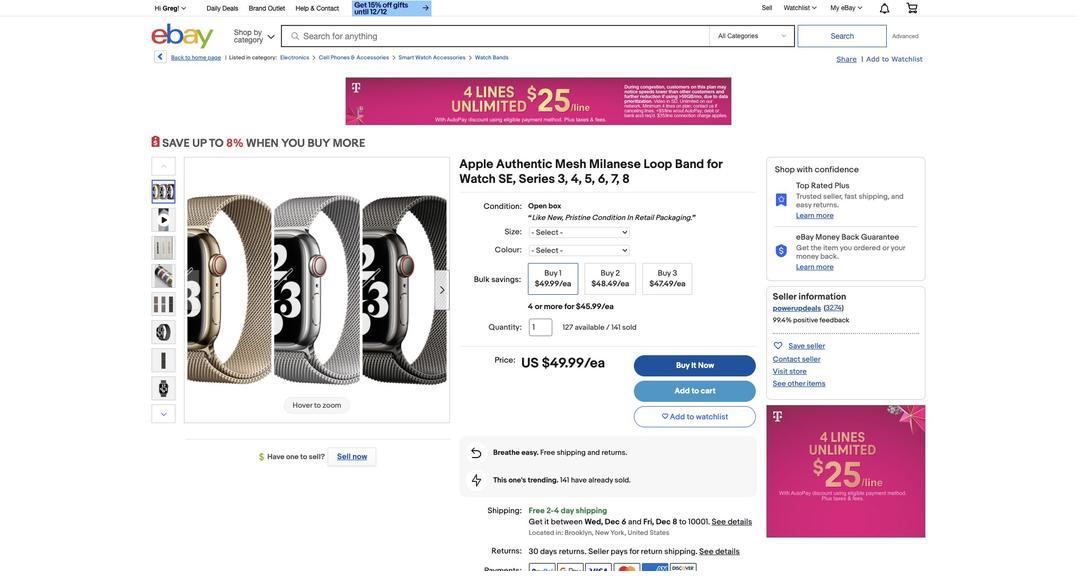 Task type: locate. For each thing, give the bounding box(es) containing it.
ordered
[[854, 243, 881, 252]]

buy inside buy 1 $49.99/ea
[[545, 268, 558, 279]]

contact inside the contact seller visit store see other items
[[773, 355, 801, 364]]

141 for have
[[561, 476, 570, 485]]

2 learn from the top
[[797, 263, 815, 272]]

0 horizontal spatial advertisement region
[[346, 77, 732, 125]]

1 vertical spatial watchlist
[[892, 55, 924, 63]]

add to watchlist link
[[867, 54, 924, 64]]

breathe easy. free shipping and returns.
[[494, 448, 628, 457]]

to
[[209, 137, 224, 151]]

ebay inside ebay money back guarantee get the item you ordered or your money back. learn more
[[797, 232, 814, 242]]

2 vertical spatial add
[[670, 412, 686, 422]]

seller up powerupdeals
[[773, 292, 797, 302]]

buy for buy 3
[[658, 268, 671, 279]]

$49.99/ea down 1
[[535, 279, 572, 289]]

141 right /
[[612, 323, 621, 332]]

accessories left watch bands
[[433, 54, 466, 61]]

paypal image
[[529, 563, 556, 571]]

0 horizontal spatial seller
[[589, 547, 609, 557]]

1 vertical spatial get
[[529, 517, 543, 527]]

back up you
[[842, 232, 860, 242]]

0 vertical spatial back
[[171, 54, 184, 61]]

0 vertical spatial more
[[817, 211, 834, 220]]

0 horizontal spatial or
[[535, 302, 542, 312]]

details inside free 2-4 day shipping get it between wed, dec 6 and fri, dec 8 to 10001 . see details located in: brooklyn, new york, united states
[[728, 517, 753, 527]]

shop for shop with confidence
[[776, 165, 796, 175]]

your shopping cart image
[[907, 3, 919, 13]]

buy left 3
[[658, 268, 671, 279]]

141 for sold
[[612, 323, 621, 332]]

quantity:
[[489, 323, 522, 333]]

free right 'easy.'
[[541, 448, 556, 457]]

learn more link
[[797, 211, 834, 220], [797, 263, 834, 272]]

1 vertical spatial $49.99/ea
[[542, 355, 606, 372]]

0 horizontal spatial returns.
[[602, 448, 628, 457]]

sell
[[763, 4, 773, 11], [337, 452, 351, 462]]

more down the 'back.'
[[817, 263, 834, 272]]

to left watchlist
[[687, 412, 695, 422]]

add inside 'button'
[[670, 412, 686, 422]]

with details__icon image left easy
[[776, 193, 788, 206]]

1 horizontal spatial or
[[883, 243, 890, 252]]

& right help
[[311, 5, 315, 12]]

with details__icon image
[[776, 193, 788, 206], [776, 245, 788, 258], [472, 448, 482, 458], [472, 474, 481, 487]]

1 vertical spatial shipping
[[576, 506, 608, 516]]

sell for sell now
[[337, 452, 351, 462]]

1 vertical spatial &
[[351, 54, 356, 61]]

advanced
[[893, 33, 919, 39]]

1 vertical spatial more
[[817, 263, 834, 272]]

.
[[709, 517, 711, 527], [585, 547, 587, 557], [696, 547, 698, 557]]

my ebay
[[831, 4, 856, 12]]

1 horizontal spatial seller
[[773, 292, 797, 302]]

back inside 'link'
[[171, 54, 184, 61]]

2 vertical spatial more
[[544, 302, 563, 312]]

se,
[[499, 172, 516, 187]]

none submit inside shop by category banner
[[799, 25, 888, 47]]

for up 127
[[565, 302, 575, 312]]

0 vertical spatial shipping
[[557, 448, 586, 457]]

picture 2 of 13 image
[[152, 237, 175, 259]]

with details__icon image left this
[[472, 474, 481, 487]]

trusted
[[797, 192, 822, 201]]

cell
[[319, 54, 330, 61]]

see details link down 10001 on the right bottom of the page
[[700, 547, 740, 557]]

1 vertical spatial learn
[[797, 263, 815, 272]]

1 vertical spatial ebay
[[797, 232, 814, 242]]

add to watchlist button
[[635, 406, 757, 428]]

0 horizontal spatial ebay
[[797, 232, 814, 242]]

one's
[[509, 476, 527, 485]]

watchlist down advanced
[[892, 55, 924, 63]]

0 vertical spatial learn more link
[[797, 211, 834, 220]]

0 horizontal spatial 4
[[528, 302, 533, 312]]

condition:
[[484, 202, 522, 212]]

3274 link
[[826, 303, 843, 312]]

back to home page
[[171, 54, 221, 61]]

0 horizontal spatial 141
[[561, 476, 570, 485]]

Search for anything text field
[[283, 26, 708, 46]]

fast
[[845, 192, 858, 201]]

milanese
[[590, 157, 641, 172]]

seller down save seller
[[803, 355, 821, 364]]

accessories right phones
[[357, 54, 389, 61]]

1 horizontal spatial get
[[797, 243, 810, 252]]

4 up quantity: text field
[[528, 302, 533, 312]]

contact up visit store link at the right of page
[[773, 355, 801, 364]]

brooklyn,
[[565, 529, 594, 537]]

0 vertical spatial 8
[[623, 172, 630, 187]]

1 horizontal spatial ebay
[[842, 4, 856, 12]]

4 left day
[[554, 506, 560, 516]]

have
[[268, 453, 285, 462]]

shipping:
[[488, 506, 522, 516]]

buy left 1
[[545, 268, 558, 279]]

for right band
[[708, 157, 723, 172]]

1 horizontal spatial 141
[[612, 323, 621, 332]]

1 vertical spatial add
[[675, 386, 690, 396]]

ebay right "my"
[[842, 4, 856, 12]]

shipping up wed,
[[576, 506, 608, 516]]

contact right help
[[317, 5, 339, 12]]

to inside free 2-4 day shipping get it between wed, dec 6 and fri, dec 8 to 10001 . see details located in: brooklyn, new york, united states
[[680, 517, 687, 527]]

0 vertical spatial get
[[797, 243, 810, 252]]

to left the home
[[185, 54, 191, 61]]

between
[[551, 517, 583, 527]]

returns. inside top rated plus trusted seller, fast shipping, and easy returns. learn more
[[814, 201, 840, 210]]

watchlist right sell link
[[785, 4, 811, 12]]

learn
[[797, 211, 815, 220], [797, 263, 815, 272]]

buy
[[545, 268, 558, 279], [601, 268, 614, 279], [658, 268, 671, 279], [677, 361, 690, 371]]

shipping
[[557, 448, 586, 457], [576, 506, 608, 516], [665, 547, 696, 557]]

add down add to cart 'link'
[[670, 412, 686, 422]]

back inside ebay money back guarantee get the item you ordered or your money back. learn more
[[842, 232, 860, 242]]

shipping up the discover image
[[665, 547, 696, 557]]

fri,
[[644, 517, 655, 527]]

dec up 'states'
[[656, 517, 671, 527]]

contact inside account navigation
[[317, 5, 339, 12]]

1 horizontal spatial and
[[629, 517, 642, 527]]

see right 10001 on the right bottom of the page
[[712, 517, 727, 527]]

1 vertical spatial returns.
[[602, 448, 628, 457]]

seller inside button
[[807, 342, 826, 351]]

to down advanced link at right
[[883, 55, 890, 63]]

get left the
[[797, 243, 810, 252]]

shop for shop by category
[[234, 28, 252, 36]]

open
[[529, 202, 547, 211]]

share
[[837, 55, 857, 63]]

0 horizontal spatial get
[[529, 517, 543, 527]]

picture 7 of 13 image
[[152, 377, 175, 400]]

you
[[281, 137, 305, 151]]

/
[[607, 323, 610, 332]]

1 accessories from the left
[[357, 54, 389, 61]]

more inside ebay money back guarantee get the item you ordered or your money back. learn more
[[817, 263, 834, 272]]

shipping up have in the right bottom of the page
[[557, 448, 586, 457]]

0 horizontal spatial and
[[588, 448, 600, 457]]

shop by category banner
[[149, 0, 926, 51]]

0 vertical spatial ebay
[[842, 4, 856, 12]]

accessories
[[357, 54, 389, 61], [433, 54, 466, 61]]

with details__icon image left money
[[776, 245, 788, 258]]

with details__icon image left "breathe"
[[472, 448, 482, 458]]

| left listed
[[225, 54, 227, 61]]

or up quantity: text field
[[535, 302, 542, 312]]

1 horizontal spatial for
[[630, 547, 640, 557]]

1 horizontal spatial accessories
[[433, 54, 466, 61]]

2 horizontal spatial .
[[709, 517, 711, 527]]

Quantity: text field
[[529, 319, 553, 336]]

and up already
[[588, 448, 600, 457]]

"
[[693, 213, 697, 222]]

0 horizontal spatial contact
[[317, 5, 339, 12]]

and right shipping,
[[892, 192, 904, 201]]

contact seller link
[[773, 355, 821, 364]]

ebay up the
[[797, 232, 814, 242]]

0 vertical spatial shop
[[234, 28, 252, 36]]

returns. down rated
[[814, 201, 840, 210]]

1 vertical spatial 8
[[673, 517, 678, 527]]

add for add to cart
[[675, 386, 690, 396]]

and inside top rated plus trusted seller, fast shipping, and easy returns. learn more
[[892, 192, 904, 201]]

2 vertical spatial for
[[630, 547, 640, 557]]

learn more link down money
[[797, 263, 834, 272]]

$49.99/ea down 127
[[542, 355, 606, 372]]

more up quantity: text field
[[544, 302, 563, 312]]

0 vertical spatial learn
[[797, 211, 815, 220]]

the
[[811, 243, 822, 252]]

see details link right 10001 on the right bottom of the page
[[712, 517, 753, 527]]

0 vertical spatial seller
[[773, 292, 797, 302]]

1 horizontal spatial shop
[[776, 165, 796, 175]]

add left cart
[[675, 386, 690, 396]]

contact
[[317, 5, 339, 12], [773, 355, 801, 364]]

0 vertical spatial contact
[[317, 5, 339, 12]]

8 inside apple authentic mesh milanese loop band for watch se, series 3, 4, 5, 6, 7, 8
[[623, 172, 630, 187]]

1 vertical spatial seller
[[589, 547, 609, 557]]

0 vertical spatial sell
[[763, 4, 773, 11]]

0 vertical spatial watchlist
[[785, 4, 811, 12]]

for right pays at right bottom
[[630, 547, 640, 557]]

add to cart link
[[635, 381, 757, 402]]

seller
[[773, 292, 797, 302], [589, 547, 609, 557]]

to inside 'button'
[[687, 412, 695, 422]]

sell link
[[758, 4, 778, 11]]

1 vertical spatial back
[[842, 232, 860, 242]]

0 horizontal spatial dec
[[605, 517, 620, 527]]

buy for buy 2
[[601, 268, 614, 279]]

sell inside sell now link
[[337, 452, 351, 462]]

us $49.99/ea
[[522, 355, 606, 372]]

see inside the contact seller visit store see other items
[[773, 379, 787, 388]]

sell left now in the left of the page
[[337, 452, 351, 462]]

seller right save
[[807, 342, 826, 351]]

1 learn from the top
[[797, 211, 815, 220]]

or down guarantee
[[883, 243, 890, 252]]

electronics link
[[280, 54, 310, 61]]

8 right 7,
[[623, 172, 630, 187]]

shop by category button
[[229, 24, 277, 46]]

visit
[[773, 367, 788, 376]]

see down 10001 on the right bottom of the page
[[700, 547, 714, 557]]

1 horizontal spatial dec
[[656, 517, 671, 527]]

ebay
[[842, 4, 856, 12], [797, 232, 814, 242]]

1 horizontal spatial watchlist
[[892, 55, 924, 63]]

141 left have in the right bottom of the page
[[561, 476, 570, 485]]

2 horizontal spatial and
[[892, 192, 904, 201]]

1 vertical spatial shop
[[776, 165, 796, 175]]

)
[[843, 303, 845, 312]]

0 vertical spatial returns.
[[814, 201, 840, 210]]

0 horizontal spatial shop
[[234, 28, 252, 36]]

1 horizontal spatial .
[[696, 547, 698, 557]]

watch left se,
[[460, 172, 496, 187]]

learn more link down easy
[[797, 211, 834, 220]]

3,
[[558, 172, 569, 187]]

it
[[545, 517, 550, 527]]

days
[[541, 547, 558, 557]]

more inside us $49.99/ea main content
[[544, 302, 563, 312]]

money
[[797, 252, 819, 261]]

get inside free 2-4 day shipping get it between wed, dec 6 and fri, dec 8 to 10001 . see details located in: brooklyn, new york, united states
[[529, 517, 543, 527]]

sell inside account navigation
[[763, 4, 773, 11]]

add right share
[[867, 55, 880, 63]]

1 learn more link from the top
[[797, 211, 834, 220]]

1 vertical spatial learn more link
[[797, 263, 834, 272]]

it
[[692, 361, 697, 371]]

0 vertical spatial seller
[[807, 342, 826, 351]]

now
[[353, 452, 367, 462]]

smart watch accessories
[[399, 54, 466, 61]]

None submit
[[799, 25, 888, 47]]

get an extra 15% off image
[[352, 1, 432, 16]]

returns. up sold.
[[602, 448, 628, 457]]

get
[[797, 243, 810, 252], [529, 517, 543, 527]]

back left the home
[[171, 54, 184, 61]]

buy for buy 1
[[545, 268, 558, 279]]

8 left 10001 on the right bottom of the page
[[673, 517, 678, 527]]

2 vertical spatial and
[[629, 517, 642, 527]]

shipping inside free 2-4 day shipping get it between wed, dec 6 and fri, dec 8 to 10001 . see details located in: brooklyn, new york, united states
[[576, 506, 608, 516]]

watchlist
[[697, 412, 729, 422]]

to left 10001 on the right bottom of the page
[[680, 517, 687, 527]]

0 vertical spatial $49.99/ea
[[535, 279, 572, 289]]

buy inside buy 2 $48.49/ea
[[601, 268, 614, 279]]

more down the seller,
[[817, 211, 834, 220]]

buy
[[308, 137, 331, 151]]

0 vertical spatial details
[[728, 517, 753, 527]]

0 vertical spatial add
[[867, 55, 880, 63]]

discover image
[[671, 563, 697, 571]]

shop left with
[[776, 165, 796, 175]]

listed
[[229, 54, 245, 61]]

0 vertical spatial or
[[883, 243, 890, 252]]

1 horizontal spatial sell
[[763, 4, 773, 11]]

1 vertical spatial or
[[535, 302, 542, 312]]

0 vertical spatial for
[[708, 157, 723, 172]]

free left 2-
[[529, 506, 545, 516]]

0 horizontal spatial accessories
[[357, 54, 389, 61]]

1 vertical spatial 141
[[561, 476, 570, 485]]

seller inside the contact seller visit store see other items
[[803, 355, 821, 364]]

category:
[[252, 54, 277, 61]]

0 vertical spatial 141
[[612, 323, 621, 332]]

shop left by
[[234, 28, 252, 36]]

2 horizontal spatial for
[[708, 157, 723, 172]]

return
[[641, 547, 663, 557]]

with details__icon image for this one's trending.
[[472, 474, 481, 487]]

size
[[505, 227, 520, 237]]

see down visit
[[773, 379, 787, 388]]

2 learn more link from the top
[[797, 263, 834, 272]]

add inside 'link'
[[675, 386, 690, 396]]

or inside ebay money back guarantee get the item you ordered or your money back. learn more
[[883, 243, 890, 252]]

4,
[[571, 172, 582, 187]]

learn down money
[[797, 263, 815, 272]]

to inside the share | add to watchlist
[[883, 55, 890, 63]]

1 vertical spatial seller
[[803, 355, 821, 364]]

items
[[808, 379, 826, 388]]

1 vertical spatial free
[[529, 506, 545, 516]]

returns.
[[814, 201, 840, 210], [602, 448, 628, 457]]

8 inside free 2-4 day shipping get it between wed, dec 6 and fri, dec 8 to 10001 . see details located in: brooklyn, new york, united states
[[673, 517, 678, 527]]

1 horizontal spatial back
[[842, 232, 860, 242]]

1 vertical spatial for
[[565, 302, 575, 312]]

4 inside free 2-4 day shipping get it between wed, dec 6 and fri, dec 8 to 10001 . see details located in: brooklyn, new york, united states
[[554, 506, 560, 516]]

sell left 'watchlist' link
[[763, 4, 773, 11]]

guarantee
[[862, 232, 900, 242]]

get inside ebay money back guarantee get the item you ordered or your money back. learn more
[[797, 243, 810, 252]]

or inside us $49.99/ea main content
[[535, 302, 542, 312]]

0 vertical spatial &
[[311, 5, 315, 12]]

0 horizontal spatial sell
[[337, 452, 351, 462]]

0 horizontal spatial &
[[311, 5, 315, 12]]

new,
[[547, 213, 564, 222]]

2
[[616, 268, 620, 279]]

& right phones
[[351, 54, 356, 61]]

| right share button
[[862, 55, 864, 64]]

and right the 6
[[629, 517, 642, 527]]

2 vertical spatial shipping
[[665, 547, 696, 557]]

smart
[[399, 54, 414, 61]]

seller up the visa image
[[589, 547, 609, 557]]

1 horizontal spatial &
[[351, 54, 356, 61]]

& inside account navigation
[[311, 5, 315, 12]]

shop by category
[[234, 28, 263, 44]]

1 vertical spatial sell
[[337, 452, 351, 462]]

seller
[[807, 342, 826, 351], [803, 355, 821, 364]]

watch bands
[[476, 54, 509, 61]]

1 vertical spatial contact
[[773, 355, 801, 364]]

advertisement region
[[346, 77, 732, 125], [767, 405, 926, 538]]

back
[[171, 54, 184, 61], [842, 232, 860, 242]]

seller for contact
[[803, 355, 821, 364]]

buy left 2
[[601, 268, 614, 279]]

sell for sell
[[763, 4, 773, 11]]

see
[[773, 379, 787, 388], [712, 517, 727, 527], [700, 547, 714, 557]]

0 vertical spatial see
[[773, 379, 787, 388]]

1 horizontal spatial 8
[[673, 517, 678, 527]]

see inside free 2-4 day shipping get it between wed, dec 6 and fri, dec 8 to 10001 . see details located in: brooklyn, new york, united states
[[712, 517, 727, 527]]

american express image
[[642, 563, 669, 571]]

buy inside buy 3 $47.49/ea
[[658, 268, 671, 279]]

get left it
[[529, 517, 543, 527]]

for inside apple authentic mesh milanese loop band for watch se, series 3, 4, 5, 6, 7, 8
[[708, 157, 723, 172]]

1 horizontal spatial advertisement region
[[767, 405, 926, 538]]

learn down easy
[[797, 211, 815, 220]]

sell now
[[337, 452, 367, 462]]

1 horizontal spatial contact
[[773, 355, 801, 364]]

plus
[[835, 181, 850, 191]]

1 vertical spatial 4
[[554, 506, 560, 516]]

free 2-4 day shipping get it between wed, dec 6 and fri, dec 8 to 10001 . see details located in: brooklyn, new york, united states
[[529, 506, 753, 537]]

shop inside shop by category
[[234, 28, 252, 36]]

share button
[[837, 54, 857, 64]]

1 horizontal spatial 4
[[554, 506, 560, 516]]

dec left the 6
[[605, 517, 620, 527]]

apple authentic mesh milanese loop band for watch se, series 3, 4, 5, 6, 7, 8 - picture 1 of 13 image
[[185, 156, 450, 421]]

watch right smart
[[416, 54, 432, 61]]

and
[[892, 192, 904, 201], [588, 448, 600, 457], [629, 517, 642, 527]]

1 vertical spatial see
[[712, 517, 727, 527]]

breathe
[[494, 448, 520, 457]]

daily
[[207, 5, 221, 12]]

master card image
[[614, 563, 641, 571]]

1 horizontal spatial returns.
[[814, 201, 840, 210]]

1 vertical spatial advertisement region
[[767, 405, 926, 538]]



Task type: describe. For each thing, give the bounding box(es) containing it.
0 vertical spatial free
[[541, 448, 556, 457]]

rated
[[812, 181, 833, 191]]

new
[[596, 529, 609, 537]]

returns:
[[492, 546, 522, 557]]

buy 1 $49.99/ea
[[535, 268, 572, 289]]

brand
[[249, 5, 266, 12]]

hi greg !
[[155, 5, 179, 12]]

powerupdeals link
[[773, 304, 822, 313]]

| listed in category:
[[225, 54, 277, 61]]

states
[[650, 529, 670, 537]]

powerupdeals
[[773, 304, 822, 313]]

buy left it
[[677, 361, 690, 371]]

picture 5 of 13 image
[[152, 321, 175, 344]]

seller inside us $49.99/ea main content
[[589, 547, 609, 557]]

cell phones & accessories
[[319, 54, 389, 61]]

watch bands link
[[476, 54, 509, 61]]

1 horizontal spatial |
[[862, 55, 864, 64]]

with details__icon image for ebay money back guarantee
[[776, 245, 788, 258]]

learn inside top rated plus trusted seller, fast shipping, and easy returns. learn more
[[797, 211, 815, 220]]

0 vertical spatial see details link
[[712, 517, 753, 527]]

5,
[[585, 172, 595, 187]]

store
[[790, 367, 807, 376]]

category
[[234, 35, 263, 44]]

available
[[575, 323, 605, 332]]

cart
[[701, 386, 716, 396]]

watch inside apple authentic mesh milanese loop band for watch se, series 3, 4, 5, 6, 7, 8
[[460, 172, 496, 187]]

picture 1 of 13 image
[[153, 181, 175, 203]]

2 dec from the left
[[656, 517, 671, 527]]

add to watchlist
[[670, 412, 729, 422]]

seller inside the seller information powerupdeals ( 3274 ) 99.4% positive feedback
[[773, 292, 797, 302]]

information
[[799, 292, 847, 302]]

2 vertical spatial see
[[700, 547, 714, 557]]

1
[[560, 268, 562, 279]]

this
[[494, 476, 507, 485]]

have
[[571, 476, 587, 485]]

to left cart
[[692, 386, 700, 396]]

in:
[[556, 529, 564, 537]]

google pay image
[[558, 563, 584, 571]]

1 dec from the left
[[605, 517, 620, 527]]

greg
[[163, 5, 178, 12]]

advanced link
[[888, 25, 925, 47]]

account navigation
[[149, 0, 926, 18]]

your
[[891, 243, 906, 252]]

seller,
[[824, 192, 844, 201]]

watch left "bands"
[[476, 54, 492, 61]]

retail
[[635, 213, 654, 222]]

sell?
[[309, 453, 325, 462]]

127
[[563, 323, 574, 332]]

$47.49/ea
[[650, 279, 686, 289]]

8%
[[226, 137, 244, 151]]

learn more link for rated
[[797, 211, 834, 220]]

video 1 of 1 image
[[152, 208, 175, 231]]

visa image
[[586, 563, 612, 571]]

price:
[[495, 355, 516, 366]]

smart watch accessories link
[[399, 54, 466, 61]]

daily deals link
[[207, 3, 239, 15]]

7,
[[612, 172, 620, 187]]

now
[[699, 361, 715, 371]]

save
[[789, 342, 806, 351]]

for for 30 days returns . seller pays for return shipping . see details
[[630, 547, 640, 557]]

learn inside ebay money back guarantee get the item you ordered or your money back. learn more
[[797, 263, 815, 272]]

returns. inside us $49.99/ea main content
[[602, 448, 628, 457]]

picture 6 of 13 image
[[152, 349, 175, 372]]

feedback
[[820, 316, 850, 325]]

seller information powerupdeals ( 3274 ) 99.4% positive feedback
[[773, 292, 850, 325]]

ebay inside account navigation
[[842, 4, 856, 12]]

more inside top rated plus trusted seller, fast shipping, and easy returns. learn more
[[817, 211, 834, 220]]

$48.49/ea
[[592, 279, 630, 289]]

more
[[333, 137, 366, 151]]

other
[[788, 379, 806, 388]]

30
[[529, 547, 539, 557]]

with details__icon image for top rated plus
[[776, 193, 788, 206]]

6,
[[598, 172, 609, 187]]

add for add to watchlist
[[670, 412, 686, 422]]

buy it now link
[[635, 355, 757, 377]]

back to home page link
[[153, 50, 221, 67]]

2 accessories from the left
[[433, 54, 466, 61]]

my
[[831, 4, 840, 12]]

help & contact
[[296, 5, 339, 12]]

dollar sign image
[[259, 453, 268, 462]]

bulk
[[474, 275, 490, 285]]

1 vertical spatial details
[[716, 547, 740, 557]]

with details__icon image for breathe easy.
[[472, 448, 482, 458]]

buy 2 $48.49/ea
[[592, 268, 630, 289]]

3
[[673, 268, 678, 279]]

1 vertical spatial and
[[588, 448, 600, 457]]

free inside free 2-4 day shipping get it between wed, dec 6 and fri, dec 8 to 10001 . see details located in: brooklyn, new york, united states
[[529, 506, 545, 516]]

brand outlet link
[[249, 3, 285, 15]]

learn more link for money
[[797, 263, 834, 272]]

watchlist inside 'watchlist' link
[[785, 4, 811, 12]]

buy 3 $47.49/ea
[[650, 268, 686, 289]]

!
[[178, 5, 179, 12]]

buy it now
[[677, 361, 715, 371]]

. inside free 2-4 day shipping get it between wed, dec 6 and fri, dec 8 to 10001 . see details located in: brooklyn, new york, united states
[[709, 517, 711, 527]]

0 horizontal spatial .
[[585, 547, 587, 557]]

up
[[192, 137, 207, 151]]

apple authentic mesh milanese loop band for watch se, series 3, 4, 5, 6, 7, 8
[[460, 157, 723, 187]]

phones
[[331, 54, 350, 61]]

0 vertical spatial advertisement region
[[346, 77, 732, 125]]

and inside free 2-4 day shipping get it between wed, dec 6 and fri, dec 8 to 10001 . see details located in: brooklyn, new york, united states
[[629, 517, 642, 527]]

picture 3 of 13 image
[[152, 265, 175, 288]]

0 horizontal spatial |
[[225, 54, 227, 61]]

savings:
[[492, 275, 521, 285]]

item
[[824, 243, 839, 252]]

cell phones & accessories link
[[319, 54, 389, 61]]

easy
[[797, 201, 812, 210]]

loop
[[644, 157, 673, 172]]

authentic
[[497, 157, 553, 172]]

watchlist inside the share | add to watchlist
[[892, 55, 924, 63]]

like
[[532, 213, 546, 222]]

picture 4 of 13 image
[[152, 293, 175, 316]]

york,
[[611, 529, 627, 537]]

one
[[286, 453, 299, 462]]

top
[[797, 181, 810, 191]]

in
[[246, 54, 251, 61]]

us $49.99/ea main content
[[460, 157, 758, 571]]

seller for save
[[807, 342, 826, 351]]

0 horizontal spatial for
[[565, 302, 575, 312]]

help
[[296, 5, 309, 12]]

help & contact link
[[296, 3, 339, 15]]

pristine
[[566, 213, 591, 222]]

page
[[208, 54, 221, 61]]

add inside the share | add to watchlist
[[867, 55, 880, 63]]

for for apple authentic mesh milanese loop band for watch se, series 3, 4, 5, 6, 7, 8
[[708, 157, 723, 172]]

ebay money back guarantee get the item you ordered or your money back. learn more
[[797, 232, 906, 272]]

to right one
[[301, 453, 307, 462]]

10001
[[689, 517, 709, 527]]

0 vertical spatial 4
[[528, 302, 533, 312]]

1 vertical spatial see details link
[[700, 547, 740, 557]]

brand outlet
[[249, 5, 285, 12]]



Task type: vqa. For each thing, say whether or not it's contained in the screenshot.
rightmost the Shop
yes



